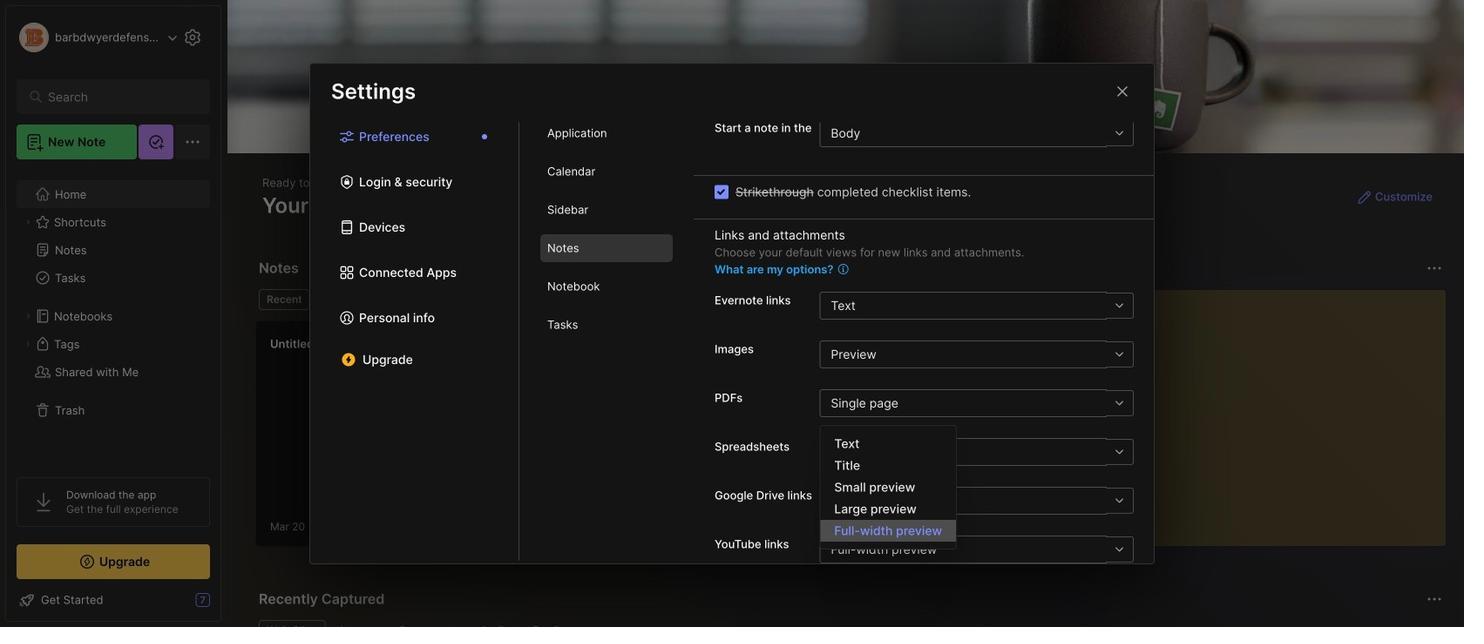 Task type: vqa. For each thing, say whether or not it's contained in the screenshot.
tree
yes



Task type: describe. For each thing, give the bounding box(es) containing it.
Choose default view option for Images field
[[820, 341, 1134, 369]]

Start writing… text field
[[1079, 290, 1446, 533]]

Start a new note in the body or title. field
[[820, 119, 1134, 147]]

expand tags image
[[23, 339, 33, 350]]

Search text field
[[48, 89, 187, 106]]

tree inside main element
[[6, 170, 221, 462]]

close image
[[1113, 81, 1134, 102]]

none search field inside main element
[[48, 86, 187, 107]]

Choose default view option for Google Drive links field
[[820, 487, 1134, 515]]



Task type: locate. For each thing, give the bounding box(es) containing it.
main element
[[0, 0, 227, 628]]

expand notebooks image
[[23, 311, 33, 322]]

None search field
[[48, 86, 187, 107]]

Choose default view option for Spreadsheets field
[[820, 438, 1134, 466]]

settings image
[[182, 27, 203, 48]]

dropdown list menu
[[821, 433, 957, 542]]

Select50 checkbox
[[715, 185, 729, 199]]

tab
[[541, 119, 673, 147], [541, 158, 673, 186], [541, 196, 673, 224], [541, 234, 673, 262], [541, 273, 673, 301], [259, 289, 310, 310], [317, 289, 388, 310], [541, 311, 673, 339]]

Choose default view option for PDFs field
[[820, 390, 1134, 417]]

tree
[[6, 170, 221, 462]]

Choose default view option for Evernote links field
[[820, 292, 1134, 320]]

Choose default view option for YouTube links field
[[820, 536, 1134, 564]]

tab list
[[310, 119, 520, 561], [520, 119, 694, 561], [259, 289, 1036, 310], [259, 621, 1440, 628]]

menu item
[[821, 520, 957, 542]]

row group
[[255, 321, 569, 558]]



